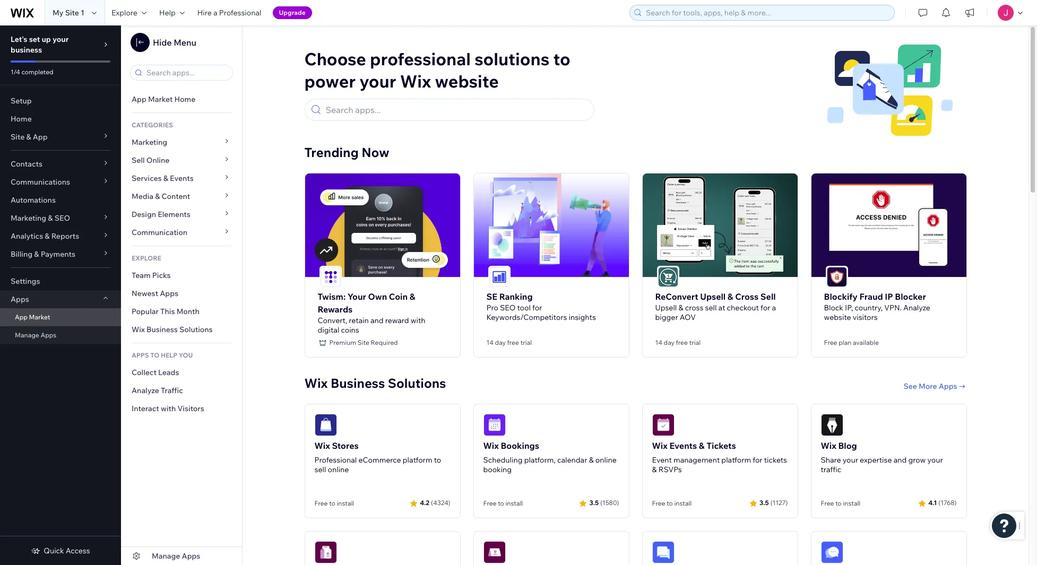 Task type: vqa. For each thing, say whether or not it's contained in the screenshot.
the
no



Task type: describe. For each thing, give the bounding box(es) containing it.
app market home link
[[121, 90, 242, 108]]

share
[[821, 455, 842, 465]]

settings
[[11, 277, 40, 286]]

1 vertical spatial search apps... field
[[323, 99, 589, 121]]

14 for se
[[487, 339, 494, 347]]

1 vertical spatial with
[[161, 404, 176, 414]]

apps
[[132, 352, 149, 360]]

setup link
[[0, 92, 121, 110]]

your inside let's set up your business
[[53, 35, 69, 44]]

3.5 (1127)
[[760, 499, 788, 507]]

tool
[[518, 303, 531, 313]]

se
[[487, 291, 498, 302]]

for inside reconvert upsell & cross sell upsell & cross sell at checkout for a bigger aov
[[761, 303, 771, 313]]

calendar
[[558, 455, 588, 465]]

to inside wix stores professional ecommerce platform to sell online
[[434, 455, 441, 465]]

categories
[[132, 121, 173, 129]]

14 for reconvert
[[656, 339, 663, 347]]

& left cross
[[728, 291, 734, 302]]

wix restaurants orders logo image
[[315, 541, 337, 564]]

rsvps
[[659, 465, 682, 475]]

help
[[161, 352, 177, 360]]

1 horizontal spatial upsell
[[701, 291, 726, 302]]

free to install for scheduling
[[484, 500, 523, 507]]

at
[[719, 303, 726, 313]]

1/4 completed
[[11, 68, 53, 76]]

analyze traffic link
[[121, 382, 242, 400]]

stores
[[332, 441, 359, 451]]

coin
[[389, 291, 408, 302]]

interact with visitors
[[132, 404, 204, 414]]

pro
[[487, 303, 499, 313]]

4.1
[[929, 499, 937, 507]]

0 vertical spatial manage apps link
[[0, 327, 121, 345]]

trending
[[305, 144, 359, 160]]

wix bookings logo image
[[484, 414, 506, 436]]

you
[[179, 352, 193, 360]]

3.5 for platform,
[[590, 499, 599, 507]]

interact with visitors link
[[121, 400, 242, 418]]

my
[[53, 8, 63, 18]]

communication
[[132, 228, 189, 237]]

3.5 for tickets
[[760, 499, 769, 507]]

0 vertical spatial manage apps
[[15, 331, 56, 339]]

your down the blog at right bottom
[[843, 455, 859, 465]]

this
[[160, 307, 175, 317]]

apps button
[[0, 290, 121, 309]]

sell online link
[[121, 151, 242, 169]]

install for professional
[[337, 500, 354, 507]]

home link
[[0, 110, 121, 128]]

online
[[146, 156, 170, 165]]

app market home
[[132, 95, 196, 104]]

0 vertical spatial solutions
[[179, 325, 213, 335]]

free for wix stores
[[315, 500, 328, 507]]

blockify
[[824, 291, 858, 302]]

3.5 (1580)
[[590, 499, 619, 507]]

& up media & content
[[163, 174, 168, 183]]

ecommerce
[[359, 455, 401, 465]]

hire
[[197, 8, 212, 18]]

se ranking icon image
[[489, 267, 510, 287]]

analytics & reports
[[11, 232, 79, 241]]

wix events & tickets event management platform for tickets & rsvps
[[652, 441, 788, 475]]

1/4
[[11, 68, 20, 76]]

fraud
[[860, 291, 884, 302]]

quick access
[[44, 546, 90, 556]]

collect
[[132, 368, 157, 378]]

billing & payments button
[[0, 245, 121, 263]]

reconvert upsell & cross sell icon image
[[658, 267, 678, 287]]

a inside reconvert upsell & cross sell upsell & cross sell at checkout for a bigger aov
[[772, 303, 776, 313]]

quick
[[44, 546, 64, 556]]

(1768)
[[939, 499, 957, 507]]

management
[[674, 455, 720, 465]]

sell online
[[132, 156, 170, 165]]

wix events & tickets logo image
[[652, 414, 675, 436]]

help
[[159, 8, 176, 18]]

bigger
[[656, 313, 679, 322]]

free for reconvert
[[676, 339, 688, 347]]

4.1 (1768)
[[929, 499, 957, 507]]

& inside twism: your own coin & rewards convert, retain and reward with digital coins
[[410, 291, 416, 302]]

tickets
[[765, 455, 788, 465]]

retain
[[349, 316, 369, 325]]

hire a professional link
[[191, 0, 268, 25]]

traffic
[[821, 465, 842, 475]]

newest apps
[[132, 289, 178, 298]]

automations
[[11, 195, 56, 205]]

analyze inside sidebar element
[[132, 386, 159, 396]]

trial for upsell
[[690, 339, 701, 347]]

visitors
[[853, 313, 878, 322]]

sidebar element containing let's set up your business
[[0, 25, 121, 566]]

traffic
[[161, 386, 183, 396]]

seo inside the se ranking pro seo tool for keywords/competitors insights
[[500, 303, 516, 313]]

content
[[162, 192, 190, 201]]

elements
[[158, 210, 191, 219]]

marketing link
[[121, 133, 242, 151]]

& down reconvert
[[679, 303, 684, 313]]

sell inside sidebar element
[[132, 156, 145, 165]]

online inside wix bookings scheduling platform, calendar & online booking
[[596, 455, 617, 465]]

keywords/competitors
[[487, 313, 567, 322]]

sell inside reconvert upsell & cross sell upsell & cross sell at checkout for a bigger aov
[[761, 291, 776, 302]]

hire a professional
[[197, 8, 262, 18]]

install for scheduling
[[506, 500, 523, 507]]

menu
[[174, 37, 196, 48]]

app market
[[15, 313, 50, 321]]

communications button
[[0, 173, 121, 191]]

& left "rsvps"
[[652, 465, 657, 475]]

wix blog logo image
[[821, 414, 844, 436]]

twism:
[[318, 291, 346, 302]]

free to install for &
[[652, 500, 692, 507]]

free for se
[[507, 339, 519, 347]]

to for wix bookings
[[498, 500, 504, 507]]

marketing & seo button
[[0, 209, 121, 227]]

communications
[[11, 177, 70, 187]]

reconvert upsell & cross sell upsell & cross sell at checkout for a bigger aov
[[656, 291, 776, 322]]

& up contacts
[[26, 132, 31, 142]]

seo inside dropdown button
[[55, 213, 70, 223]]

website inside blockify fraud ip blocker block ip, country, vpn. analyze website visitors
[[824, 313, 852, 322]]

app for app market home
[[132, 95, 146, 104]]

to for wix blog
[[836, 500, 842, 507]]

month
[[177, 307, 200, 317]]

newest apps link
[[121, 285, 242, 303]]

automations link
[[0, 191, 121, 209]]

marketing for marketing
[[132, 138, 167, 147]]

apps inside dropdown button
[[11, 295, 29, 304]]

& inside dropdown button
[[48, 213, 53, 223]]

setup
[[11, 96, 32, 106]]

app for app market
[[15, 313, 28, 321]]

free for wix blog
[[821, 500, 835, 507]]

1 vertical spatial manage apps link
[[121, 548, 242, 566]]

wix chat logo image
[[821, 541, 844, 564]]

& inside wix bookings scheduling platform, calendar & online booking
[[589, 455, 594, 465]]

country,
[[855, 303, 883, 313]]

your inside choose professional solutions to power your wix website
[[360, 71, 396, 92]]

twism: your own coin & rewards poster image
[[305, 174, 460, 277]]

and inside wix blog share your expertise and grow your traffic
[[894, 455, 907, 465]]

rewards
[[318, 304, 353, 315]]

website inside choose professional solutions to power your wix website
[[435, 71, 499, 92]]

with inside twism: your own coin & rewards convert, retain and reward with digital coins
[[411, 316, 426, 325]]

day for se
[[495, 339, 506, 347]]

newest
[[132, 289, 158, 298]]

tickets
[[707, 441, 736, 451]]

events inside wix events & tickets event management platform for tickets & rsvps
[[670, 441, 697, 451]]

trending now
[[305, 144, 389, 160]]

1 vertical spatial upsell
[[656, 303, 677, 313]]

1 horizontal spatial manage
[[152, 552, 180, 561]]

reconvert upsell & cross sell poster image
[[643, 174, 798, 277]]

professional for a
[[219, 8, 262, 18]]

expertise
[[860, 455, 892, 465]]

wix up wix stores logo
[[305, 375, 328, 391]]

design
[[132, 210, 156, 219]]

popular this month
[[132, 307, 200, 317]]

block
[[824, 303, 844, 313]]

twism: your own coin & rewards icon image
[[320, 267, 341, 287]]



Task type: locate. For each thing, give the bounding box(es) containing it.
ip
[[885, 291, 894, 302]]

for right checkout on the right bottom of the page
[[761, 303, 771, 313]]

website down solutions
[[435, 71, 499, 92]]

0 horizontal spatial and
[[371, 316, 384, 325]]

up
[[42, 35, 51, 44]]

to inside choose professional solutions to power your wix website
[[554, 48, 571, 70]]

se ranking poster image
[[474, 174, 629, 277]]

see
[[904, 382, 918, 391]]

0 horizontal spatial sell
[[315, 465, 326, 475]]

home up marketing link
[[174, 95, 196, 104]]

1 vertical spatial site
[[11, 132, 25, 142]]

upsell up at
[[701, 291, 726, 302]]

media & content link
[[121, 187, 242, 206]]

to right solutions
[[554, 48, 571, 70]]

0 horizontal spatial seo
[[55, 213, 70, 223]]

professional for stores
[[315, 455, 357, 465]]

free down aov
[[676, 339, 688, 347]]

and right retain
[[371, 316, 384, 325]]

1 vertical spatial wix business solutions
[[305, 375, 446, 391]]

wix inside wix bookings scheduling platform, calendar & online booking
[[484, 441, 499, 451]]

interact
[[132, 404, 159, 414]]

sell inside wix stores professional ecommerce platform to sell online
[[315, 465, 326, 475]]

app down settings
[[15, 313, 28, 321]]

2 day from the left
[[664, 339, 675, 347]]

& up management
[[699, 441, 705, 451]]

1 horizontal spatial a
[[772, 303, 776, 313]]

website down the blockify
[[824, 313, 852, 322]]

1 vertical spatial analyze
[[132, 386, 159, 396]]

search apps... field up app market home link
[[143, 65, 229, 80]]

seo up analytics & reports dropdown button
[[55, 213, 70, 223]]

0 vertical spatial seo
[[55, 213, 70, 223]]

1 horizontal spatial free
[[676, 339, 688, 347]]

1 14 from the left
[[487, 339, 494, 347]]

free to install for share
[[821, 500, 861, 507]]

1 horizontal spatial wix business solutions
[[305, 375, 446, 391]]

1 vertical spatial solutions
[[388, 375, 446, 391]]

0 horizontal spatial home
[[11, 114, 32, 124]]

1 vertical spatial sell
[[761, 291, 776, 302]]

to down booking
[[498, 500, 504, 507]]

to down traffic
[[836, 500, 842, 507]]

wix inside wix blog share your expertise and grow your traffic
[[821, 441, 837, 451]]

wix business solutions inside sidebar element
[[132, 325, 213, 335]]

hide
[[153, 37, 172, 48]]

1 day from the left
[[495, 339, 506, 347]]

1 horizontal spatial marketing
[[132, 138, 167, 147]]

2 free to install from the left
[[484, 500, 523, 507]]

hide menu button
[[131, 33, 196, 52]]

wix table reservations logo image
[[484, 541, 506, 564]]

a right checkout on the right bottom of the page
[[772, 303, 776, 313]]

communication link
[[121, 224, 242, 242]]

for inside the se ranking pro seo tool for keywords/competitors insights
[[533, 303, 542, 313]]

business down popular this month
[[147, 325, 178, 335]]

install up wix restaurants orders logo
[[337, 500, 354, 507]]

site up contacts
[[11, 132, 25, 142]]

1 trial from the left
[[521, 339, 532, 347]]

4.2 (4324)
[[420, 499, 451, 507]]

1 horizontal spatial website
[[824, 313, 852, 322]]

sell down wix stores logo
[[315, 465, 326, 475]]

wix down professional
[[400, 71, 431, 92]]

site for premium
[[358, 339, 370, 347]]

(1580)
[[601, 499, 619, 507]]

a
[[213, 8, 218, 18], [772, 303, 776, 313]]

0 vertical spatial upsell
[[701, 291, 726, 302]]

analyze
[[904, 303, 931, 313], [132, 386, 159, 396]]

free for wix bookings
[[484, 500, 497, 507]]

marketing up analytics
[[11, 213, 46, 223]]

free to install down booking
[[484, 500, 523, 507]]

0 vertical spatial website
[[435, 71, 499, 92]]

to
[[150, 352, 159, 360]]

0 vertical spatial a
[[213, 8, 218, 18]]

apps to help you
[[132, 352, 193, 360]]

collect leads
[[132, 368, 179, 378]]

see more apps button
[[904, 382, 967, 391]]

design elements link
[[121, 206, 242, 224]]

0 vertical spatial analyze
[[904, 303, 931, 313]]

install
[[337, 500, 354, 507], [506, 500, 523, 507], [675, 500, 692, 507], [844, 500, 861, 507]]

search apps... field down choose professional solutions to power your wix website
[[323, 99, 589, 121]]

2 free from the left
[[676, 339, 688, 347]]

install down booking
[[506, 500, 523, 507]]

4 free to install from the left
[[821, 500, 861, 507]]

& up analytics & reports
[[48, 213, 53, 223]]

0 horizontal spatial marketing
[[11, 213, 46, 223]]

14
[[487, 339, 494, 347], [656, 339, 663, 347]]

wix up event
[[652, 441, 668, 451]]

free to install up wix restaurants orders logo
[[315, 500, 354, 507]]

0 horizontal spatial website
[[435, 71, 499, 92]]

14 down pro
[[487, 339, 494, 347]]

0 vertical spatial app
[[132, 95, 146, 104]]

4.2
[[420, 499, 430, 507]]

vpn.
[[885, 303, 902, 313]]

1 vertical spatial sell
[[315, 465, 326, 475]]

sell left at
[[706, 303, 717, 313]]

professional right hire
[[219, 8, 262, 18]]

1 horizontal spatial online
[[596, 455, 617, 465]]

sell
[[706, 303, 717, 313], [315, 465, 326, 475]]

bookings
[[501, 441, 540, 451]]

wix inside wix events & tickets event management platform for tickets & rsvps
[[652, 441, 668, 451]]

1 free from the left
[[507, 339, 519, 347]]

0 horizontal spatial professional
[[219, 8, 262, 18]]

& left reports
[[45, 232, 50, 241]]

to
[[554, 48, 571, 70], [434, 455, 441, 465], [329, 500, 335, 507], [498, 500, 504, 507], [667, 500, 673, 507], [836, 500, 842, 507]]

platform right ecommerce
[[403, 455, 433, 465]]

wix business solutions down this
[[132, 325, 213, 335]]

free plan available
[[824, 339, 879, 347]]

premium site required
[[330, 339, 398, 347]]

wix business solutions link
[[121, 321, 242, 339]]

choose
[[305, 48, 366, 70]]

day down bigger
[[664, 339, 675, 347]]

0 vertical spatial business
[[147, 325, 178, 335]]

1 horizontal spatial with
[[411, 316, 426, 325]]

apps
[[160, 289, 178, 298], [11, 295, 29, 304], [41, 331, 56, 339], [939, 382, 958, 391], [182, 552, 200, 561]]

choose professional solutions to power your wix website
[[305, 48, 571, 92]]

& right coin
[[410, 291, 416, 302]]

0 vertical spatial market
[[148, 95, 173, 104]]

install down "rsvps"
[[675, 500, 692, 507]]

market for app market home
[[148, 95, 173, 104]]

power
[[305, 71, 356, 92]]

marketing & seo
[[11, 213, 70, 223]]

seo down ranking
[[500, 303, 516, 313]]

sell inside reconvert upsell & cross sell upsell & cross sell at checkout for a bigger aov
[[706, 303, 717, 313]]

0 vertical spatial and
[[371, 316, 384, 325]]

free to install down traffic
[[821, 500, 861, 507]]

& inside popup button
[[34, 250, 39, 259]]

sell
[[132, 156, 145, 165], [761, 291, 776, 302]]

your
[[348, 291, 366, 302]]

1 vertical spatial market
[[29, 313, 50, 321]]

a right hire
[[213, 8, 218, 18]]

site & app
[[11, 132, 48, 142]]

0 vertical spatial wix business solutions
[[132, 325, 213, 335]]

1 horizontal spatial solutions
[[388, 375, 446, 391]]

3.5
[[590, 499, 599, 507], [760, 499, 769, 507]]

wix down wix stores logo
[[315, 441, 330, 451]]

site left 1
[[65, 8, 79, 18]]

blockify fraud ip blocker block ip, country, vpn. analyze website visitors
[[824, 291, 931, 322]]

14 day free trial down keywords/competitors
[[487, 339, 532, 347]]

1 vertical spatial a
[[772, 303, 776, 313]]

0 horizontal spatial trial
[[521, 339, 532, 347]]

for left "tickets"
[[753, 455, 763, 465]]

& right media
[[155, 192, 160, 201]]

platform,
[[525, 455, 556, 465]]

14 down bigger
[[656, 339, 663, 347]]

1 vertical spatial manage apps
[[152, 552, 200, 561]]

2 platform from the left
[[722, 455, 751, 465]]

Search apps... field
[[143, 65, 229, 80], [323, 99, 589, 121]]

0 horizontal spatial sell
[[132, 156, 145, 165]]

business
[[147, 325, 178, 335], [331, 375, 385, 391]]

0 vertical spatial sell
[[706, 303, 717, 313]]

site inside dropdown button
[[11, 132, 25, 142]]

checkout
[[727, 303, 759, 313]]

Search for tools, apps, help & more... field
[[643, 5, 892, 20]]

0 vertical spatial manage
[[15, 331, 39, 339]]

media & content
[[132, 192, 190, 201]]

1 horizontal spatial analyze
[[904, 303, 931, 313]]

2 horizontal spatial app
[[132, 95, 146, 104]]

trial
[[521, 339, 532, 347], [690, 339, 701, 347]]

3.5 left "(1580)" on the right bottom
[[590, 499, 599, 507]]

4 install from the left
[[844, 500, 861, 507]]

2 install from the left
[[506, 500, 523, 507]]

1 horizontal spatial platform
[[722, 455, 751, 465]]

solutions
[[475, 48, 550, 70]]

2 vertical spatial app
[[15, 313, 28, 321]]

day down pro
[[495, 339, 506, 347]]

platform inside wix stores professional ecommerce platform to sell online
[[403, 455, 433, 465]]

upgrade button
[[273, 6, 312, 19]]

0 vertical spatial marketing
[[132, 138, 167, 147]]

free to install
[[315, 500, 354, 507], [484, 500, 523, 507], [652, 500, 692, 507], [821, 500, 861, 507]]

1 horizontal spatial manage apps
[[152, 552, 200, 561]]

0 horizontal spatial upsell
[[656, 303, 677, 313]]

popular
[[132, 307, 159, 317]]

app inside dropdown button
[[33, 132, 48, 142]]

1 horizontal spatial trial
[[690, 339, 701, 347]]

wix business solutions down required
[[305, 375, 446, 391]]

0 horizontal spatial day
[[495, 339, 506, 347]]

1 vertical spatial marketing
[[11, 213, 46, 223]]

reports
[[51, 232, 79, 241]]

platform down tickets
[[722, 455, 751, 465]]

to for wix stores
[[329, 500, 335, 507]]

free down "rsvps"
[[652, 500, 666, 507]]

market up categories
[[148, 95, 173, 104]]

with down traffic
[[161, 404, 176, 414]]

trial down aov
[[690, 339, 701, 347]]

solutions down month in the bottom left of the page
[[179, 325, 213, 335]]

14 day free trial for se
[[487, 339, 532, 347]]

sidebar element containing hide menu
[[121, 25, 243, 566]]

business
[[11, 45, 42, 55]]

payments
[[41, 250, 75, 259]]

2 trial from the left
[[690, 339, 701, 347]]

1 free to install from the left
[[315, 500, 354, 507]]

sell right cross
[[761, 291, 776, 302]]

0 horizontal spatial 3.5
[[590, 499, 599, 507]]

3.5 left the (1127)
[[760, 499, 769, 507]]

14 day free trial for reconvert
[[656, 339, 701, 347]]

market down the apps dropdown button
[[29, 313, 50, 321]]

1 vertical spatial app
[[33, 132, 48, 142]]

for right tool
[[533, 303, 542, 313]]

1 horizontal spatial sell
[[761, 291, 776, 302]]

1 vertical spatial and
[[894, 455, 907, 465]]

home
[[174, 95, 196, 104], [11, 114, 32, 124]]

1 horizontal spatial site
[[65, 8, 79, 18]]

site down coins
[[358, 339, 370, 347]]

(1127)
[[771, 499, 788, 507]]

0 horizontal spatial online
[[328, 465, 349, 475]]

and inside twism: your own coin & rewards convert, retain and reward with digital coins
[[371, 316, 384, 325]]

0 horizontal spatial search apps... field
[[143, 65, 229, 80]]

1 14 day free trial from the left
[[487, 339, 532, 347]]

and left grow
[[894, 455, 907, 465]]

0 horizontal spatial manage apps
[[15, 331, 56, 339]]

1 horizontal spatial sell
[[706, 303, 717, 313]]

online
[[596, 455, 617, 465], [328, 465, 349, 475]]

1 vertical spatial business
[[331, 375, 385, 391]]

sell left the online
[[132, 156, 145, 165]]

blockify fraud ip blocker poster image
[[812, 174, 967, 277]]

picks
[[152, 271, 171, 280]]

analyze inside blockify fraud ip blocker block ip, country, vpn. analyze website visitors
[[904, 303, 931, 313]]

for
[[533, 303, 542, 313], [761, 303, 771, 313], [753, 455, 763, 465]]

free down keywords/competitors
[[507, 339, 519, 347]]

14 day free trial
[[487, 339, 532, 347], [656, 339, 701, 347]]

& right billing at the left top of the page
[[34, 250, 39, 259]]

1 horizontal spatial home
[[174, 95, 196, 104]]

1 vertical spatial manage
[[152, 552, 180, 561]]

0 horizontal spatial 14 day free trial
[[487, 339, 532, 347]]

marketing for marketing & seo
[[11, 213, 46, 223]]

free down traffic
[[821, 500, 835, 507]]

analytics & reports button
[[0, 227, 121, 245]]

to up wix restaurants orders logo
[[329, 500, 335, 507]]

professional down stores
[[315, 455, 357, 465]]

marketing inside dropdown button
[[11, 213, 46, 223]]

0 horizontal spatial site
[[11, 132, 25, 142]]

0 horizontal spatial platform
[[403, 455, 433, 465]]

business down premium site required
[[331, 375, 385, 391]]

wix up scheduling
[[484, 441, 499, 451]]

design elements
[[132, 210, 191, 219]]

blog
[[839, 441, 858, 451]]

2 14 day free trial from the left
[[656, 339, 701, 347]]

services & events
[[132, 174, 194, 183]]

your right grow
[[928, 455, 944, 465]]

3 install from the left
[[675, 500, 692, 507]]

0 vertical spatial events
[[170, 174, 194, 183]]

install down "expertise"
[[844, 500, 861, 507]]

site for my
[[65, 8, 79, 18]]

1 horizontal spatial market
[[148, 95, 173, 104]]

0 horizontal spatial analyze
[[132, 386, 159, 396]]

0 vertical spatial with
[[411, 316, 426, 325]]

ip,
[[845, 303, 854, 313]]

cross
[[736, 291, 759, 302]]

see more apps
[[904, 382, 958, 391]]

wix inside choose professional solutions to power your wix website
[[400, 71, 431, 92]]

1 horizontal spatial and
[[894, 455, 907, 465]]

hide menu
[[153, 37, 196, 48]]

2 3.5 from the left
[[760, 499, 769, 507]]

0 horizontal spatial events
[[170, 174, 194, 183]]

wix down the popular
[[132, 325, 145, 335]]

0 horizontal spatial solutions
[[179, 325, 213, 335]]

professional inside wix stores professional ecommerce platform to sell online
[[315, 455, 357, 465]]

solutions down required
[[388, 375, 446, 391]]

0 horizontal spatial business
[[147, 325, 178, 335]]

1 horizontal spatial search apps... field
[[323, 99, 589, 121]]

0 horizontal spatial market
[[29, 313, 50, 321]]

2 14 from the left
[[656, 339, 663, 347]]

install for share
[[844, 500, 861, 507]]

1 horizontal spatial 3.5
[[760, 499, 769, 507]]

0 horizontal spatial with
[[161, 404, 176, 414]]

1 horizontal spatial app
[[33, 132, 48, 142]]

app up categories
[[132, 95, 146, 104]]

0 horizontal spatial a
[[213, 8, 218, 18]]

wix up share
[[821, 441, 837, 451]]

your right up
[[53, 35, 69, 44]]

wix stores professional ecommerce platform to sell online
[[315, 441, 441, 475]]

1 sidebar element from the left
[[0, 25, 121, 566]]

cross
[[685, 303, 704, 313]]

2 vertical spatial site
[[358, 339, 370, 347]]

market for app market
[[29, 313, 50, 321]]

free to install for professional
[[315, 500, 354, 507]]

for inside wix events & tickets event management platform for tickets & rsvps
[[753, 455, 763, 465]]

1 install from the left
[[337, 500, 354, 507]]

free left plan
[[824, 339, 838, 347]]

1 3.5 from the left
[[590, 499, 599, 507]]

team
[[132, 271, 151, 280]]

leads
[[158, 368, 179, 378]]

online inside wix stores professional ecommerce platform to sell online
[[328, 465, 349, 475]]

blockify fraud ip blocker icon image
[[827, 267, 847, 287]]

billing
[[11, 250, 32, 259]]

wix business solutions
[[132, 325, 213, 335], [305, 375, 446, 391]]

day for reconvert
[[664, 339, 675, 347]]

& right calendar
[[589, 455, 594, 465]]

wix stores logo image
[[315, 414, 337, 436]]

events up management
[[670, 441, 697, 451]]

free up wix restaurants orders logo
[[315, 500, 328, 507]]

to for wix events & tickets
[[667, 500, 673, 507]]

1 vertical spatial seo
[[500, 303, 516, 313]]

coins
[[341, 325, 359, 335]]

free down booking
[[484, 500, 497, 507]]

professional
[[219, 8, 262, 18], [315, 455, 357, 465]]

free for wix events & tickets
[[652, 500, 666, 507]]

marketing down categories
[[132, 138, 167, 147]]

1 horizontal spatial 14
[[656, 339, 663, 347]]

wix blog share your expertise and grow your traffic
[[821, 441, 944, 475]]

wix inside wix stores professional ecommerce platform to sell online
[[315, 441, 330, 451]]

3 free to install from the left
[[652, 500, 692, 507]]

1 horizontal spatial events
[[670, 441, 697, 451]]

0 vertical spatial site
[[65, 8, 79, 18]]

0 horizontal spatial app
[[15, 313, 28, 321]]

home down setup
[[11, 114, 32, 124]]

0 horizontal spatial free
[[507, 339, 519, 347]]

analyze down blocker
[[904, 303, 931, 313]]

1 horizontal spatial 14 day free trial
[[656, 339, 701, 347]]

wix forum logo image
[[652, 541, 675, 564]]

0 horizontal spatial 14
[[487, 339, 494, 347]]

2 sidebar element from the left
[[121, 25, 243, 566]]

1 vertical spatial home
[[11, 114, 32, 124]]

sidebar element
[[0, 25, 121, 566], [121, 25, 243, 566]]

(4324)
[[431, 499, 451, 507]]

install for &
[[675, 500, 692, 507]]

website
[[435, 71, 499, 92], [824, 313, 852, 322]]

app down home link
[[33, 132, 48, 142]]

1 platform from the left
[[403, 455, 433, 465]]

1 horizontal spatial professional
[[315, 455, 357, 465]]

platform inside wix events & tickets event management platform for tickets & rsvps
[[722, 455, 751, 465]]

online down stores
[[328, 465, 349, 475]]

0 vertical spatial home
[[174, 95, 196, 104]]

1 vertical spatial professional
[[315, 455, 357, 465]]

14 day free trial down aov
[[656, 339, 701, 347]]

trial down keywords/competitors
[[521, 339, 532, 347]]

scheduling
[[484, 455, 523, 465]]

0 horizontal spatial manage
[[15, 331, 39, 339]]

your right power
[[360, 71, 396, 92]]

marketing
[[132, 138, 167, 147], [11, 213, 46, 223]]

trial for ranking
[[521, 339, 532, 347]]

events up media & content link
[[170, 174, 194, 183]]

0 vertical spatial sell
[[132, 156, 145, 165]]

free to install down "rsvps"
[[652, 500, 692, 507]]

convert,
[[318, 316, 347, 325]]

grow
[[909, 455, 926, 465]]

online right calendar
[[596, 455, 617, 465]]

with right 'reward'
[[411, 316, 426, 325]]

analyze up interact
[[132, 386, 159, 396]]

0 vertical spatial search apps... field
[[143, 65, 229, 80]]



